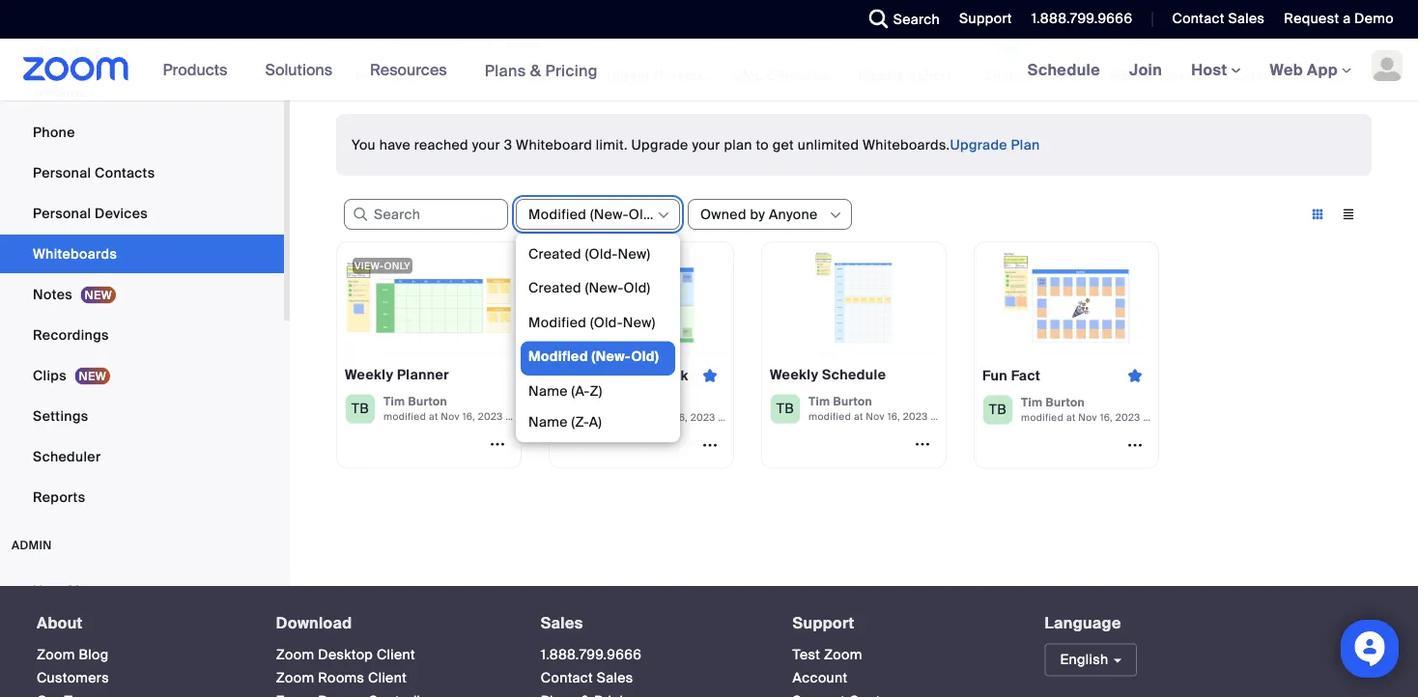 Task type: vqa. For each thing, say whether or not it's contained in the screenshot.
Getting Started with Zoom on the bottom right of the page
no



Task type: describe. For each thing, give the bounding box(es) containing it.
(z-
[[571, 413, 589, 431]]

user management
[[33, 582, 155, 600]]

0 horizontal spatial support
[[793, 613, 854, 634]]

canvas for digital marketing canvas
[[722, 66, 771, 84]]

0 vertical spatial a
[[1343, 10, 1351, 28]]

a inside button
[[1108, 66, 1116, 84]]

app
[[1307, 59, 1338, 80]]

uml
[[732, 66, 763, 84]]

2023 up 'more options for weekly schedule' icon
[[903, 410, 928, 423]]

recordings link
[[0, 316, 284, 355]]

weekly planner, modified at nov 16, 2023 by tim burton, link element
[[336, 241, 572, 469]]

personal for personal contacts
[[33, 164, 91, 182]]

fun fact application
[[982, 361, 1150, 391]]

plans & pricing
[[485, 60, 598, 80]]

zoom down 'download' link
[[276, 646, 314, 664]]

learning experience canvas element
[[477, 66, 669, 85]]

devices
[[95, 204, 148, 222]]

show and tell with a twist button
[[979, 0, 1153, 85]]

personal for personal devices
[[33, 204, 91, 222]]

created for created (new-old)
[[528, 279, 581, 297]]

more options for weekly schedule image
[[907, 435, 938, 452]]

right image
[[14, 585, 25, 597]]

modified for fun fact
[[1021, 411, 1064, 424]]

click to unstar the whiteboard fun fact image
[[1120, 366, 1150, 385]]

weekly planner button
[[1105, 0, 1221, 85]]

tb for fun fact
[[989, 401, 1007, 419]]

products
[[163, 59, 227, 80]]

0 vertical spatial client
[[377, 646, 415, 664]]

search button
[[855, 0, 945, 39]]

fun fact inside the fun fact element
[[355, 66, 412, 84]]

weekly inside weekly schedule element
[[858, 66, 904, 84]]

settings
[[33, 407, 88, 425]]

planner inside 'application'
[[397, 366, 449, 384]]

view-only
[[355, 259, 411, 272]]

request a demo
[[1284, 10, 1394, 28]]

search
[[893, 10, 940, 28]]

tb for weekly planner
[[351, 400, 369, 418]]

1 vertical spatial old)
[[624, 279, 650, 297]]

digital
[[607, 66, 649, 84]]

webinars
[[33, 83, 95, 100]]

resources button
[[370, 39, 456, 100]]

webinars link
[[0, 72, 284, 111]]

customers link
[[37, 669, 109, 687]]

account
[[793, 669, 848, 687]]

learning experience canvas
[[481, 66, 669, 84]]

0 vertical spatial support
[[959, 10, 1012, 28]]

1 vertical spatial client
[[368, 669, 407, 687]]

thumbnail of cynefin framework image
[[557, 250, 725, 345]]

download link
[[276, 613, 352, 634]]

recordings
[[33, 326, 109, 344]]

english
[[1060, 651, 1108, 669]]

uml class diagram button
[[728, 0, 863, 85]]

laboratory
[[1234, 66, 1306, 84]]

name (a-z)
[[528, 382, 602, 400]]

tim burton modified at nov 16, 2023 by tim burton for cynefin framework
[[596, 395, 784, 424]]

digital marketing canvas element
[[603, 66, 771, 85]]

1 upgrade from the left
[[631, 136, 688, 154]]

plan
[[1011, 136, 1040, 154]]

owned by anyone button
[[700, 200, 827, 229]]

fact inside fun fact 'application'
[[1011, 366, 1041, 384]]

user
[[33, 582, 64, 600]]

zoom rooms client link
[[276, 669, 407, 687]]

1.888.799.9666 contact sales
[[541, 646, 642, 687]]

click to unstar the whiteboard cynefin framework image
[[695, 366, 725, 385]]

web app
[[1270, 59, 1338, 80]]

learning
[[481, 66, 539, 84]]

weekly schedule, modified at nov 16, 2023 by tim burton, link element
[[761, 241, 997, 469]]

Search text field
[[344, 199, 508, 230]]

management
[[68, 582, 155, 600]]

clips
[[33, 367, 67, 384]]

show and tell with a twist
[[983, 66, 1153, 84]]

web
[[1270, 59, 1303, 80]]

clips link
[[0, 356, 284, 395]]

class
[[767, 66, 803, 84]]

weekly schedule button
[[854, 0, 970, 85]]

owned
[[700, 205, 747, 223]]

solutions
[[265, 59, 332, 80]]

zoom logo image
[[23, 57, 129, 81]]

tim burton modified at nov 16, 2023 by tim burton inside weekly schedule, modified at nov 16, 2023 by tim burton, link element
[[808, 394, 997, 423]]

contact inside 1.888.799.9666 contact sales
[[541, 669, 593, 687]]

whiteboards.
[[863, 136, 950, 154]]

personal contacts link
[[0, 154, 284, 192]]

(old- for modified
[[590, 313, 623, 331]]

whiteboards link
[[0, 235, 284, 273]]

about link
[[37, 613, 83, 634]]

you
[[352, 136, 376, 154]]

join link
[[1115, 39, 1177, 100]]

2023 for fun fact
[[1115, 411, 1140, 424]]

nov for weekly planner
[[441, 410, 460, 423]]

more options for fun fact image
[[1120, 436, 1150, 453]]

name for name (a-z)
[[528, 382, 568, 400]]

laboratory report button
[[1231, 0, 1354, 85]]

test
[[793, 646, 820, 664]]

name (z-a)
[[528, 413, 602, 431]]

thumbnail of weekly schedule image
[[770, 250, 938, 345]]

new) for modified (old-new)
[[623, 313, 656, 331]]

2 upgrade from the left
[[950, 136, 1007, 154]]

fun fact button
[[352, 0, 468, 85]]

sales inside 1.888.799.9666 contact sales
[[597, 669, 633, 687]]

view-
[[355, 259, 384, 272]]

owned by anyone
[[700, 205, 818, 223]]

created (new-old)
[[528, 279, 650, 297]]

sales link
[[541, 613, 583, 634]]

a)
[[589, 413, 602, 431]]

by for fun fact
[[1143, 411, 1154, 424]]

test zoom account
[[793, 646, 862, 687]]

learning experience canvas button
[[477, 0, 669, 85]]

host
[[1191, 59, 1231, 80]]

by for cynefin framework
[[718, 411, 729, 424]]

by inside popup button
[[750, 205, 765, 223]]

modified for weekly planner
[[383, 410, 426, 423]]

zoom blog link
[[37, 646, 109, 664]]

join
[[1129, 59, 1162, 80]]

meetings link
[[0, 32, 284, 71]]

thumbnail of weekly planner image
[[345, 250, 513, 345]]

show and tell with a twist element
[[979, 66, 1153, 85]]

cynefin
[[557, 366, 609, 384]]

scheduler
[[33, 448, 101, 466]]

uml class diagram
[[732, 66, 863, 84]]

created for created (old-new)
[[528, 245, 581, 263]]

language
[[1045, 613, 1121, 634]]

settings link
[[0, 397, 284, 436]]

digital marketing canvas button
[[603, 0, 771, 85]]

weekly inside weekly planner 'application'
[[345, 366, 393, 384]]

1 vertical spatial weekly schedule
[[770, 366, 886, 384]]

user management menu item
[[0, 573, 284, 610]]

hide options image
[[656, 208, 671, 223]]

weekly planner inside button
[[1109, 66, 1210, 84]]

digital marketing canvas
[[607, 66, 771, 84]]

fun fact, modified at nov 16, 2023 by tim burton, link, starred element
[[974, 241, 1209, 469]]

nov for cynefin framework
[[653, 411, 672, 424]]

phone link
[[0, 113, 284, 152]]

weekly inside weekly planner element
[[1109, 66, 1155, 84]]

personal contacts
[[33, 164, 155, 182]]

anyone
[[769, 205, 818, 223]]

pricing
[[545, 60, 598, 80]]

download
[[276, 613, 352, 634]]

0 horizontal spatial schedule
[[822, 366, 886, 384]]

weekly planner inside 'application'
[[345, 366, 449, 384]]

plans
[[485, 60, 526, 80]]

more options for weekly planner image
[[482, 435, 513, 452]]

whiteboards
[[33, 245, 117, 263]]

weekly schedule element
[[854, 66, 970, 85]]

cynefin framework, modified at nov 16, 2023 by tim burton, link, starred element
[[549, 241, 784, 469]]

at for cynefin framework
[[641, 411, 651, 424]]



Task type: locate. For each thing, give the bounding box(es) containing it.
0 horizontal spatial sales
[[541, 613, 583, 634]]

product information navigation
[[148, 39, 612, 102]]

english button
[[1045, 644, 1137, 677]]

1 vertical spatial a
[[1108, 66, 1116, 84]]

16, for weekly planner
[[462, 410, 475, 423]]

2 vertical spatial (new-
[[592, 348, 631, 366]]

profile picture image
[[1372, 50, 1403, 81]]

weekly schedule inside button
[[858, 66, 970, 84]]

tb for cynefin framework
[[564, 401, 582, 419]]

tb inside the weekly planner, modified at nov 16, 2023 by tim burton, link element
[[351, 400, 369, 418]]

new) up cynefin framework application
[[623, 313, 656, 331]]

new) for created (old-new)
[[618, 245, 651, 263]]

zoom desktop client link
[[276, 646, 415, 664]]

(old- down created (new-old)
[[590, 313, 623, 331]]

&
[[530, 60, 541, 80]]

list box
[[521, 239, 675, 438]]

to
[[756, 136, 769, 154]]

(old- for created
[[585, 245, 618, 263]]

0 horizontal spatial fun fact
[[355, 66, 412, 84]]

new) up created (new-old)
[[618, 245, 651, 263]]

contact sales
[[1172, 10, 1265, 28]]

0 vertical spatial (new-
[[590, 205, 629, 223]]

1 horizontal spatial schedule
[[908, 66, 970, 84]]

support up test zoom link
[[793, 613, 854, 634]]

more options for cynefin framework image
[[695, 436, 725, 453]]

0 vertical spatial contact
[[1172, 10, 1225, 28]]

tim burton modified at nov 16, 2023 by tim burton inside the weekly planner, modified at nov 16, 2023 by tim burton, link element
[[383, 394, 572, 423]]

created up created (new-old)
[[528, 245, 581, 263]]

1 horizontal spatial canvas
[[722, 66, 771, 84]]

modified
[[383, 410, 426, 423], [808, 410, 851, 423], [596, 411, 639, 424], [1021, 411, 1064, 424]]

1.888.799.9666 down sales link
[[541, 646, 642, 664]]

1 modified from the top
[[528, 205, 587, 223]]

1 vertical spatial new)
[[623, 313, 656, 331]]

1 vertical spatial fact
[[1011, 366, 1041, 384]]

0 vertical spatial planner
[[1159, 66, 1210, 84]]

twist
[[1119, 66, 1153, 84]]

created
[[528, 245, 581, 263], [528, 279, 581, 297]]

tim burton modified at nov 16, 2023 by tim burton inside fun fact, modified at nov 16, 2023 by tim burton, link, starred element
[[1021, 395, 1209, 424]]

0 vertical spatial personal
[[33, 164, 91, 182]]

2 created from the top
[[528, 279, 581, 297]]

1 horizontal spatial your
[[692, 136, 720, 154]]

1 vertical spatial name
[[528, 413, 568, 431]]

canvas for learning experience canvas
[[621, 66, 669, 84]]

0 vertical spatial weekly planner
[[1109, 66, 1210, 84]]

1 vertical spatial contact
[[541, 669, 593, 687]]

by right owned
[[750, 205, 765, 223]]

0 vertical spatial created
[[528, 245, 581, 263]]

0 horizontal spatial canvas
[[621, 66, 669, 84]]

tell
[[1051, 66, 1074, 84]]

by up "more options for fun fact" image
[[1143, 411, 1154, 424]]

0 horizontal spatial fun
[[355, 66, 380, 84]]

16,
[[462, 410, 475, 423], [887, 410, 900, 423], [675, 411, 688, 424], [1100, 411, 1113, 424]]

personal devices
[[33, 204, 148, 222]]

fun fact
[[355, 66, 412, 84], [982, 366, 1041, 384]]

sales down 1.888.799.9666 link
[[597, 669, 633, 687]]

scheduler link
[[0, 438, 284, 476]]

weekly inside weekly schedule, modified at nov 16, 2023 by tim burton, link element
[[770, 366, 818, 384]]

at for weekly planner
[[429, 410, 438, 423]]

1 horizontal spatial fun
[[982, 366, 1008, 384]]

thumbnail of fun fact image
[[982, 250, 1150, 345]]

1.888.799.9666 for 1.888.799.9666
[[1031, 10, 1133, 28]]

reached
[[414, 136, 468, 154]]

tb inside fun fact, modified at nov 16, 2023 by tim burton, link, starred element
[[989, 401, 1007, 419]]

(new- up modified (old-new)
[[585, 279, 624, 297]]

1.888.799.9666 button up schedule link
[[1031, 10, 1133, 28]]

1 horizontal spatial sales
[[597, 669, 633, 687]]

have
[[379, 136, 411, 154]]

tim burton modified at nov 16, 2023 by tim burton down click to unstar the whiteboard fun fact image
[[1021, 395, 1209, 424]]

0 vertical spatial fun
[[355, 66, 380, 84]]

0 vertical spatial old)
[[629, 205, 655, 223]]

(a-
[[571, 382, 590, 400]]

cynefin framework application
[[557, 361, 725, 391]]

created down "created (old-new)"
[[528, 279, 581, 297]]

2 vertical spatial sales
[[597, 669, 633, 687]]

banner
[[0, 39, 1418, 102]]

3 modified from the top
[[528, 348, 588, 366]]

2 modified from the top
[[528, 313, 587, 331]]

fact
[[383, 66, 412, 84], [1011, 366, 1041, 384]]

meetings
[[33, 42, 95, 60]]

sales up 1.888.799.9666 link
[[541, 613, 583, 634]]

client right the desktop
[[377, 646, 415, 664]]

modified down created (new-old)
[[528, 313, 587, 331]]

2 horizontal spatial sales
[[1228, 10, 1265, 28]]

1 vertical spatial modified (new-old)
[[528, 348, 659, 366]]

by up more options for weekly planner icon
[[506, 410, 517, 423]]

2 horizontal spatial schedule
[[1027, 59, 1100, 80]]

(old- up created (new-old)
[[585, 245, 618, 263]]

with
[[1077, 66, 1104, 84]]

about
[[37, 613, 83, 634]]

2023 up "more options for fun fact" image
[[1115, 411, 1140, 424]]

fun inside 'application'
[[982, 366, 1008, 384]]

2 your from the left
[[692, 136, 720, 154]]

1 vertical spatial fun
[[982, 366, 1008, 384]]

zoom inside zoom blog customers
[[37, 646, 75, 664]]

old) inside modified (new-old) dropdown button
[[629, 205, 655, 223]]

planner inside button
[[1159, 66, 1210, 84]]

tim burton modified at nov 16, 2023 by tim burton down click to unstar the whiteboard cynefin framework icon at bottom
[[596, 395, 784, 424]]

(new- up "created (old-new)"
[[590, 205, 629, 223]]

2 personal from the top
[[33, 204, 91, 222]]

phone
[[33, 123, 75, 141]]

1 canvas from the left
[[621, 66, 669, 84]]

contact up host at the top right
[[1172, 10, 1225, 28]]

1 vertical spatial weekly planner
[[345, 366, 449, 384]]

reports
[[33, 488, 85, 506]]

1 horizontal spatial 1.888.799.9666
[[1031, 10, 1133, 28]]

list box containing created (old-new)
[[521, 239, 675, 438]]

1 horizontal spatial contact
[[1172, 10, 1225, 28]]

support
[[959, 10, 1012, 28], [793, 613, 854, 634]]

1 your from the left
[[472, 136, 500, 154]]

client right rooms
[[368, 669, 407, 687]]

client
[[377, 646, 415, 664], [368, 669, 407, 687]]

meetings navigation
[[1013, 39, 1418, 102]]

upgrade
[[631, 136, 688, 154], [950, 136, 1007, 154]]

16, for fun fact
[[1100, 411, 1113, 424]]

tim burton modified at nov 16, 2023 by tim burton up more options for weekly planner icon
[[383, 394, 572, 423]]

personal up whiteboards
[[33, 204, 91, 222]]

laboratory report element
[[1231, 66, 1354, 85]]

tb inside weekly schedule, modified at nov 16, 2023 by tim burton, link element
[[776, 400, 794, 418]]

contact down 1.888.799.9666 link
[[541, 669, 593, 687]]

old) up framework
[[631, 348, 659, 366]]

name left (a-
[[528, 382, 568, 400]]

(new- inside dropdown button
[[590, 205, 629, 223]]

unlimited
[[798, 136, 859, 154]]

created (old-new)
[[528, 245, 651, 263]]

zoom left rooms
[[276, 669, 314, 687]]

tim burton modified at nov 16, 2023 by tim burton for weekly planner
[[383, 394, 572, 423]]

tim burton modified at nov 16, 2023 by tim burton up 'more options for weekly schedule' icon
[[808, 394, 997, 423]]

modified up cynefin
[[528, 348, 588, 366]]

0 horizontal spatial planner
[[397, 366, 449, 384]]

0 horizontal spatial fact
[[383, 66, 412, 84]]

name
[[528, 382, 568, 400], [528, 413, 568, 431]]

1 horizontal spatial weekly planner
[[1109, 66, 1210, 84]]

2023 up more options for cynefin framework icon
[[690, 411, 715, 424]]

grid mode, selected image
[[1302, 206, 1333, 223]]

1.888.799.9666 button up show and tell with a twist
[[1017, 0, 1137, 39]]

2 vertical spatial old)
[[631, 348, 659, 366]]

your left "plan"
[[692, 136, 720, 154]]

contact
[[1172, 10, 1225, 28], [541, 669, 593, 687]]

uml class diagram element
[[728, 66, 863, 85]]

cynefin framework
[[557, 366, 688, 384]]

1 vertical spatial created
[[528, 279, 581, 297]]

weekly schedule down thumbnail of weekly schedule
[[770, 366, 886, 384]]

personal menu menu
[[0, 0, 284, 519]]

old) up modified (old-new)
[[624, 279, 650, 297]]

upgrade left plan
[[950, 136, 1007, 154]]

you have reached your 3 whiteboard limit. upgrade your plan to get unlimited whiteboards. upgrade plan
[[352, 136, 1040, 154]]

whiteboard
[[516, 136, 592, 154]]

1.888.799.9666 up schedule link
[[1031, 10, 1133, 28]]

nov for fun fact
[[1078, 411, 1097, 424]]

plans & pricing link
[[485, 60, 598, 80], [485, 60, 598, 80]]

show
[[983, 66, 1019, 84]]

a left demo
[[1343, 10, 1351, 28]]

by for weekly planner
[[506, 410, 517, 423]]

fun inside button
[[355, 66, 380, 84]]

zoom up customers
[[37, 646, 75, 664]]

0 vertical spatial weekly schedule
[[858, 66, 970, 84]]

schedule
[[1027, 59, 1100, 80], [908, 66, 970, 84], [822, 366, 886, 384]]

0 vertical spatial new)
[[618, 245, 651, 263]]

1 horizontal spatial a
[[1343, 10, 1351, 28]]

fun
[[355, 66, 380, 84], [982, 366, 1008, 384]]

1 personal from the top
[[33, 164, 91, 182]]

demo
[[1354, 10, 1394, 28]]

1 name from the top
[[528, 382, 568, 400]]

weekly planner
[[1109, 66, 1210, 84], [345, 366, 449, 384]]

side navigation navigation
[[0, 0, 290, 697]]

1 created from the top
[[528, 245, 581, 263]]

zoom desktop client zoom rooms client
[[276, 646, 415, 687]]

0 vertical spatial (old-
[[585, 245, 618, 263]]

personal inside personal devices link
[[33, 204, 91, 222]]

upgrade plan button
[[950, 129, 1040, 160]]

0 vertical spatial modified
[[528, 205, 587, 223]]

tb inside cynefin framework, modified at nov 16, 2023 by tim burton, link, starred element
[[564, 401, 582, 419]]

z)
[[590, 382, 602, 400]]

0 vertical spatial modified (new-old)
[[528, 205, 655, 223]]

fact inside the fun fact element
[[383, 66, 412, 84]]

1 horizontal spatial upgrade
[[950, 136, 1007, 154]]

modified (new-old) button
[[528, 200, 655, 229]]

at
[[429, 410, 438, 423], [854, 410, 863, 423], [641, 411, 651, 424], [1066, 411, 1076, 424]]

1 vertical spatial planner
[[397, 366, 449, 384]]

upgrade right limit.
[[631, 136, 688, 154]]

request a demo link
[[1270, 0, 1418, 39], [1284, 10, 1394, 28]]

weekly planner application
[[345, 361, 513, 390]]

1.888.799.9666 button
[[1017, 0, 1137, 39], [1031, 10, 1133, 28]]

0 vertical spatial fun fact
[[355, 66, 412, 84]]

tim burton modified at nov 16, 2023 by tim burton inside cynefin framework, modified at nov 16, 2023 by tim burton, link, starred element
[[596, 395, 784, 424]]

personal devices link
[[0, 194, 284, 233]]

personal inside personal contacts link
[[33, 164, 91, 182]]

1 modified (new-old) from the top
[[528, 205, 655, 223]]

a right with
[[1108, 66, 1116, 84]]

0 vertical spatial 1.888.799.9666
[[1031, 10, 1133, 28]]

1 vertical spatial fun fact
[[982, 366, 1041, 384]]

0 horizontal spatial upgrade
[[631, 136, 688, 154]]

16, for cynefin framework
[[675, 411, 688, 424]]

1.888.799.9666 inside "button"
[[1031, 10, 1133, 28]]

modified for cynefin framework
[[596, 411, 639, 424]]

1 horizontal spatial support
[[959, 10, 1012, 28]]

2023 for weekly planner
[[478, 410, 503, 423]]

(old-
[[585, 245, 618, 263], [590, 313, 623, 331]]

host button
[[1191, 59, 1241, 80]]

1 horizontal spatial fact
[[1011, 366, 1041, 384]]

resources
[[370, 59, 447, 80]]

solutions button
[[265, 39, 341, 100]]

support up show
[[959, 10, 1012, 28]]

tb
[[351, 400, 369, 418], [776, 400, 794, 418], [564, 401, 582, 419], [989, 401, 1007, 419]]

0 horizontal spatial a
[[1108, 66, 1116, 84]]

laboratory report
[[1234, 66, 1354, 84]]

your left 3
[[472, 136, 500, 154]]

name left (z-
[[528, 413, 568, 431]]

1 horizontal spatial fun fact
[[982, 366, 1041, 384]]

0 horizontal spatial weekly planner
[[345, 366, 449, 384]]

1.888.799.9666 for 1.888.799.9666 contact sales
[[541, 646, 642, 664]]

1 vertical spatial support
[[793, 613, 854, 634]]

banner containing products
[[0, 39, 1418, 102]]

0 horizontal spatial 1.888.799.9666
[[541, 646, 642, 664]]

web app button
[[1270, 59, 1351, 80]]

old) left hide options image
[[629, 205, 655, 223]]

0 vertical spatial fact
[[383, 66, 412, 84]]

2 canvas from the left
[[722, 66, 771, 84]]

weekly schedule down the search
[[858, 66, 970, 84]]

request
[[1284, 10, 1339, 28]]

tim burton modified at nov 16, 2023 by tim burton for fun fact
[[1021, 395, 1209, 424]]

2 name from the top
[[528, 413, 568, 431]]

new)
[[618, 245, 651, 263], [623, 313, 656, 331]]

2 vertical spatial modified
[[528, 348, 588, 366]]

by up 'more options for weekly schedule' icon
[[931, 410, 942, 423]]

1 vertical spatial sales
[[541, 613, 583, 634]]

experience
[[543, 66, 617, 84]]

a
[[1343, 10, 1351, 28], [1108, 66, 1116, 84]]

2023 up more options for weekly planner icon
[[478, 410, 503, 423]]

0 vertical spatial name
[[528, 382, 568, 400]]

1 vertical spatial (old-
[[590, 313, 623, 331]]

weekly planner element
[[1105, 66, 1221, 85]]

zoom inside test zoom account
[[824, 646, 862, 664]]

fun fact inside fun fact 'application'
[[982, 366, 1041, 384]]

modified (new-old) up "created (old-new)"
[[528, 205, 655, 223]]

name for name (z-a)
[[528, 413, 568, 431]]

modified (new-old) up cynefin
[[528, 348, 659, 366]]

nov
[[441, 410, 460, 423], [866, 410, 885, 423], [653, 411, 672, 424], [1078, 411, 1097, 424]]

modified up "created (old-new)"
[[528, 205, 587, 223]]

1 vertical spatial (new-
[[585, 279, 624, 297]]

show options image
[[828, 208, 843, 223]]

3
[[504, 136, 512, 154]]

1 vertical spatial 1.888.799.9666
[[541, 646, 642, 664]]

(new- up cynefin framework on the left bottom of page
[[592, 348, 631, 366]]

0 vertical spatial sales
[[1228, 10, 1265, 28]]

2 modified (new-old) from the top
[[528, 348, 659, 366]]

1 vertical spatial modified
[[528, 313, 587, 331]]

list mode, not selected image
[[1333, 206, 1364, 223]]

personal down the phone at the top left of the page
[[33, 164, 91, 182]]

only
[[384, 259, 411, 272]]

by up more options for cynefin framework icon
[[718, 411, 729, 424]]

0 horizontal spatial your
[[472, 136, 500, 154]]

sales up the host dropdown button on the right of the page
[[1228, 10, 1265, 28]]

1 horizontal spatial planner
[[1159, 66, 1210, 84]]

1 vertical spatial personal
[[33, 204, 91, 222]]

schedule inside the meetings navigation
[[1027, 59, 1100, 80]]

tim burton modified at nov 16, 2023 by tim burton
[[383, 394, 572, 423], [808, 394, 997, 423], [596, 395, 784, 424], [1021, 395, 1209, 424]]

modified inside dropdown button
[[528, 205, 587, 223]]

zoom blog customers
[[37, 646, 109, 687]]

framework
[[613, 366, 688, 384]]

diagram
[[807, 66, 863, 84]]

modified (new-old)
[[528, 205, 655, 223], [528, 348, 659, 366]]

modified (old-new)
[[528, 313, 656, 331]]

fun fact element
[[352, 66, 468, 85]]

at for fun fact
[[1066, 411, 1076, 424]]

products button
[[163, 39, 236, 100]]

0 horizontal spatial contact
[[541, 669, 593, 687]]

zoom up account
[[824, 646, 862, 664]]

1.888.799.9666 link
[[541, 646, 642, 664]]

desktop
[[318, 646, 373, 664]]

2023
[[478, 410, 503, 423], [903, 410, 928, 423], [690, 411, 715, 424], [1115, 411, 1140, 424]]

schedule inside button
[[908, 66, 970, 84]]

test zoom link
[[793, 646, 862, 664]]

rooms
[[318, 669, 365, 687]]

2023 for cynefin framework
[[690, 411, 715, 424]]



